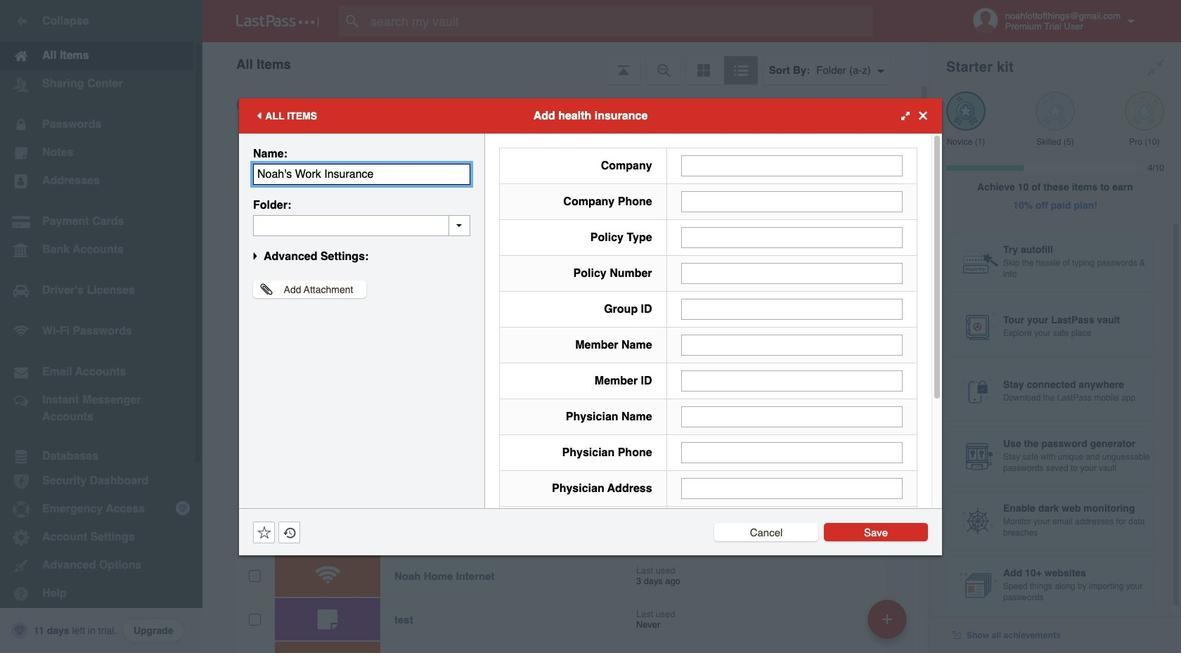 Task type: describe. For each thing, give the bounding box(es) containing it.
new item image
[[883, 614, 893, 624]]

search my vault text field
[[339, 6, 901, 37]]

vault options navigation
[[203, 42, 930, 84]]

new item navigation
[[863, 596, 916, 653]]



Task type: locate. For each thing, give the bounding box(es) containing it.
main navigation navigation
[[0, 0, 203, 653]]

Search search field
[[339, 6, 901, 37]]

dialog
[[239, 98, 943, 645]]

None text field
[[681, 191, 903, 212], [253, 215, 471, 236], [681, 227, 903, 248], [681, 263, 903, 284], [681, 299, 903, 320], [681, 334, 903, 356], [681, 370, 903, 391], [681, 406, 903, 427], [681, 478, 903, 499], [681, 191, 903, 212], [253, 215, 471, 236], [681, 227, 903, 248], [681, 263, 903, 284], [681, 299, 903, 320], [681, 334, 903, 356], [681, 370, 903, 391], [681, 406, 903, 427], [681, 478, 903, 499]]

None text field
[[681, 155, 903, 176], [253, 164, 471, 185], [681, 442, 903, 463], [681, 155, 903, 176], [253, 164, 471, 185], [681, 442, 903, 463]]

lastpass image
[[236, 15, 319, 27]]



